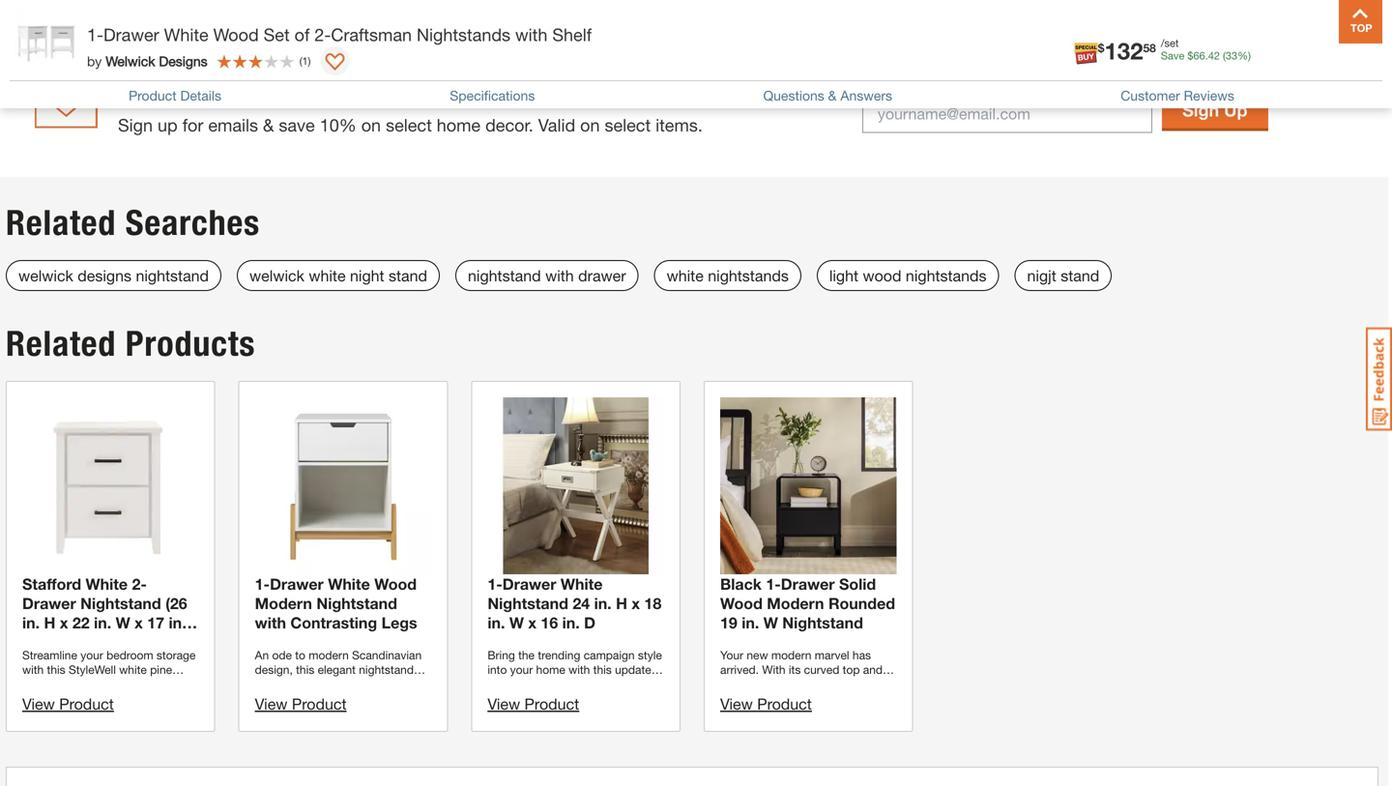 Task type: vqa. For each thing, say whether or not it's contained in the screenshot.
3rd "View Product" from right
yes



Task type: describe. For each thing, give the bounding box(es) containing it.
your
[[898, 76, 925, 92]]

24
[[573, 594, 590, 613]]

in. inside black 1-drawer solid wood modern rounded 19 in. w nightstand
[[742, 614, 759, 632]]

product for 1-drawer white nightstand 24 in. h x 18 in. w x 16 in. d
[[525, 695, 579, 713]]

white nightstands link
[[654, 260, 802, 291]]

/set save $ 66 . 42 ( 33 %)
[[1161, 37, 1251, 62]]

x left 16
[[528, 614, 537, 632]]

58
[[1144, 41, 1157, 55]]

modern inside the 1-drawer white wood modern nightstand with contrasting legs
[[255, 594, 312, 613]]

related for related products
[[6, 323, 116, 365]]

black 1-drawer solid wood modern rounded 19 in. w nightstand
[[721, 575, 896, 632]]

132
[[1105, 37, 1144, 64]]

0 vertical spatial with
[[516, 24, 548, 45]]

enter
[[863, 76, 894, 92]]

1- for 1-drawer white nightstand 24 in. h x 18 in. w x 16 in. d
[[488, 575, 503, 593]]

related searches
[[6, 202, 260, 244]]

nightstand with drawer
[[468, 267, 626, 285]]

black 1-drawer solid wood modern rounded 19 in. w nightstand link
[[721, 398, 897, 632]]

2 stand from the left
[[1061, 267, 1100, 285]]

welwick for welwick designs nightstand
[[18, 267, 73, 285]]

view product link for black 1-drawer solid wood modern rounded 19 in. w nightstand
[[721, 695, 812, 713]]

product image image
[[15, 10, 77, 73]]

nigjt stand
[[1028, 267, 1100, 285]]

welwick white night stand
[[250, 267, 428, 285]]

2 on from the left
[[580, 115, 600, 136]]

$ inside $ 132 58
[[1098, 41, 1105, 55]]

stafford white 2- drawer nightstand (26 in. h x 22 in. w x 17 in. d)
[[22, 575, 187, 651]]

d
[[584, 614, 596, 632]]

x left 17
[[135, 614, 143, 632]]

0 horizontal spatial (
[[300, 55, 302, 67]]

1 stand from the left
[[389, 267, 428, 285]]

stafford
[[22, 575, 81, 593]]

& inside get 10% off your purchase sign up for emails & save 10% on select home decor. valid on select items.
[[263, 115, 274, 136]]

drawer for 1-drawer white nightstand 24 in. h x 18 in. w x 16 in. d
[[503, 575, 557, 593]]

home
[[437, 115, 481, 136]]

nightstand inside black 1-drawer solid wood modern rounded 19 in. w nightstand
[[783, 614, 864, 632]]

welwick white night stand link
[[237, 260, 440, 291]]

get 10% off your purchase sign up for emails & save 10% on select home decor. valid on select items.
[[117, 73, 703, 136]]

$ 132 58
[[1098, 37, 1157, 64]]

drawer
[[578, 267, 626, 285]]

nigjt
[[1028, 267, 1057, 285]]

1 on from the left
[[361, 115, 381, 136]]

view for 1-drawer white nightstand 24 in. h x 18 in. w x 16 in. d
[[488, 695, 520, 713]]

decor.
[[486, 115, 534, 136]]

%)
[[1238, 49, 1251, 62]]

light wood nightstands
[[830, 267, 987, 285]]

specifications
[[450, 88, 535, 104]]

1-drawer white nightstand 24 in. h x 18 in. w x 16 in. d link
[[488, 398, 664, 632]]

wood
[[863, 267, 902, 285]]

(26
[[166, 594, 187, 613]]

in. right 24
[[594, 594, 612, 613]]

contrasting
[[291, 614, 377, 632]]

in. left 16
[[488, 614, 505, 632]]

by welwick designs
[[87, 53, 208, 69]]

enter your email:
[[863, 76, 966, 92]]

valid
[[538, 115, 576, 136]]

nightstand with drawer link
[[456, 260, 639, 291]]

products
[[126, 323, 256, 365]]

wood for of
[[213, 24, 259, 45]]

1
[[302, 55, 308, 67]]

view product for 1-drawer white nightstand 24 in. h x 18 in. w x 16 in. d
[[488, 695, 579, 713]]

get
[[117, 73, 176, 108]]

1 white from the left
[[309, 267, 346, 285]]

w inside black 1-drawer solid wood modern rounded 19 in. w nightstand
[[764, 614, 778, 632]]

1-drawer white wood modern nightstand with contrasting legs image
[[255, 398, 432, 574]]

for
[[182, 115, 203, 136]]

welwick
[[106, 53, 155, 69]]

emails
[[208, 115, 258, 136]]

66
[[1194, 49, 1206, 62]]

rounded
[[829, 594, 896, 613]]

welwick designs nightstand
[[18, 267, 209, 285]]

light
[[830, 267, 859, 285]]

1- for 1-drawer white wood set of 2-craftsman nightstands with shelf
[[87, 24, 103, 45]]

welwick for welwick white night stand
[[250, 267, 305, 285]]

customer
[[1121, 88, 1181, 104]]

.
[[1206, 49, 1209, 62]]

1- for 1-drawer white wood modern nightstand with contrasting legs
[[255, 575, 270, 593]]

top button
[[1339, 0, 1383, 44]]

legs
[[382, 614, 417, 632]]

reviews
[[1184, 88, 1235, 104]]

1- inside black 1-drawer solid wood modern rounded 19 in. w nightstand
[[766, 575, 781, 593]]

1 select from the left
[[386, 115, 432, 136]]

( 1 )
[[300, 55, 311, 67]]

x left 22
[[60, 614, 68, 632]]

sign inside button
[[1183, 100, 1220, 121]]

stafford white 2- drawer nightstand (26 in. h x 22 in. w x 17 in. d) link
[[22, 398, 199, 651]]

set
[[264, 24, 290, 45]]

1-drawer white wood modern nightstand with contrasting legs
[[255, 575, 417, 632]]

view product link for 1-drawer white wood modern nightstand with contrasting legs
[[255, 695, 347, 713]]

19
[[721, 614, 738, 632]]

sign up
[[1183, 100, 1248, 121]]

1 nightstands from the left
[[708, 267, 789, 285]]

h inside stafford white 2- drawer nightstand (26 in. h x 22 in. w x 17 in. d)
[[44, 614, 55, 632]]

stafford white 2-drawer nightstand (26 in. h x 22 in. w x 17 in. d) image
[[22, 398, 199, 574]]

items.
[[656, 115, 703, 136]]

drawer inside stafford white 2- drawer nightstand (26 in. h x 22 in. w x 17 in. d)
[[22, 594, 76, 613]]

your
[[318, 73, 402, 108]]

1-drawer white nightstand 24 in. h x 18 in. w x 16 in. d image
[[488, 398, 664, 574]]

email:
[[929, 76, 966, 92]]

designs
[[159, 53, 208, 69]]

up
[[1225, 100, 1248, 121]]



Task type: locate. For each thing, give the bounding box(es) containing it.
white up contrasting
[[328, 575, 370, 593]]

0 vertical spatial 10%
[[184, 73, 245, 108]]

light wood nightstands link
[[817, 260, 1000, 291]]

view product link for stafford white 2- drawer nightstand (26 in. h x 22 in. w x 17 in. d)
[[22, 695, 114, 713]]

1 horizontal spatial select
[[605, 115, 651, 136]]

1 view product link from the left
[[22, 695, 114, 713]]

related
[[6, 202, 116, 244], [6, 323, 116, 365]]

white for 1-drawer white wood modern nightstand with contrasting legs
[[328, 575, 370, 593]]

1 nightstand from the left
[[136, 267, 209, 285]]

view
[[22, 695, 55, 713], [255, 695, 288, 713], [721, 695, 753, 713], [488, 695, 520, 713]]

wood
[[213, 24, 259, 45], [374, 575, 417, 593], [721, 594, 763, 613]]

in. up d)
[[22, 614, 40, 632]]

nightstands
[[417, 24, 511, 45]]

sign left up
[[1183, 100, 1220, 121]]

view product link down d)
[[22, 695, 114, 713]]

nightstand up 17
[[80, 594, 161, 613]]

1 modern from the left
[[255, 594, 312, 613]]

product details button
[[129, 88, 221, 104], [129, 88, 221, 104]]

0 horizontal spatial $
[[1098, 41, 1105, 55]]

1 horizontal spatial welwick
[[250, 267, 305, 285]]

& left the "save"
[[263, 115, 274, 136]]

white inside 1-drawer white nightstand 24 in. h x 18 in. w x 16 in. d
[[561, 575, 603, 593]]

save
[[279, 115, 315, 136]]

w left 17
[[116, 614, 130, 632]]

by
[[87, 53, 102, 69]]

4 view product link from the left
[[488, 695, 579, 713]]

view product down d)
[[22, 695, 114, 713]]

specifications button
[[450, 88, 535, 104], [450, 88, 535, 104]]

2-
[[315, 24, 331, 45], [132, 575, 147, 593]]

)
[[308, 55, 311, 67]]

product for black 1-drawer solid wood modern rounded 19 in. w nightstand
[[757, 695, 812, 713]]

0 vertical spatial 2-
[[315, 24, 331, 45]]

0 horizontal spatial white
[[309, 267, 346, 285]]

0 horizontal spatial on
[[361, 115, 381, 136]]

modern up contrasting
[[255, 594, 312, 613]]

on
[[361, 115, 381, 136], [580, 115, 600, 136]]

modern left rounded
[[767, 594, 825, 613]]

wood up legs
[[374, 575, 417, 593]]

nightstand up contrasting
[[317, 594, 397, 613]]

2 w from the left
[[764, 614, 778, 632]]

10% up emails
[[184, 73, 245, 108]]

with inside the 1-drawer white wood modern nightstand with contrasting legs
[[255, 614, 286, 632]]

sign up button
[[1162, 93, 1269, 128]]

0 vertical spatial &
[[829, 88, 837, 104]]

0 horizontal spatial select
[[386, 115, 432, 136]]

related products
[[6, 323, 256, 365]]

with
[[516, 24, 548, 45], [546, 267, 574, 285], [255, 614, 286, 632]]

select left items.
[[605, 115, 651, 136]]

$ left .
[[1188, 49, 1194, 62]]

white nightstands
[[667, 267, 789, 285]]

0 vertical spatial wood
[[213, 24, 259, 45]]

nightstands right wood
[[906, 267, 987, 285]]

0 horizontal spatial w
[[116, 614, 130, 632]]

shelf
[[553, 24, 592, 45]]

w inside 1-drawer white nightstand 24 in. h x 18 in. w x 16 in. d
[[510, 614, 524, 632]]

1 view product from the left
[[22, 695, 114, 713]]

in. right the 19
[[742, 614, 759, 632]]

h left 18
[[616, 594, 628, 613]]

nightstand
[[80, 594, 161, 613], [317, 594, 397, 613], [488, 594, 569, 613], [783, 614, 864, 632]]

2- inside stafford white 2- drawer nightstand (26 in. h x 22 in. w x 17 in. d)
[[132, 575, 147, 593]]

1-drawer white nightstand 24 in. h x 18 in. w x 16 in. d
[[488, 575, 662, 632]]

1 horizontal spatial h
[[616, 594, 628, 613]]

of
[[295, 24, 310, 45]]

feedback link image
[[1367, 327, 1393, 431]]

questions & answers
[[764, 88, 893, 104]]

0 horizontal spatial 2-
[[132, 575, 147, 593]]

w left 16
[[510, 614, 524, 632]]

nightstands left light
[[708, 267, 789, 285]]

stand right night
[[389, 267, 428, 285]]

1 horizontal spatial (
[[1223, 49, 1226, 62]]

related for related searches
[[6, 202, 116, 244]]

0 horizontal spatial nightstand
[[136, 267, 209, 285]]

questions
[[764, 88, 825, 104]]

$ inside /set save $ 66 . 42 ( 33 %)
[[1188, 49, 1194, 62]]

view for black 1-drawer solid wood modern rounded 19 in. w nightstand
[[721, 695, 753, 713]]

related down designs
[[6, 323, 116, 365]]

view for 1-drawer white wood modern nightstand with contrasting legs
[[255, 695, 288, 713]]

drawer up welwick
[[103, 24, 159, 45]]

welwick designs nightstand link
[[6, 260, 222, 291]]

drawer inside 1-drawer white nightstand 24 in. h x 18 in. w x 16 in. d
[[503, 575, 557, 593]]

drawer for 1-drawer white wood set of 2-craftsman nightstands with shelf
[[103, 24, 159, 45]]

view product link down 16
[[488, 695, 579, 713]]

0 horizontal spatial welwick
[[18, 267, 73, 285]]

drawer left solid
[[781, 575, 835, 593]]

17
[[147, 614, 164, 632]]

welwick left designs
[[18, 267, 73, 285]]

off
[[253, 73, 310, 108]]

2 modern from the left
[[767, 594, 825, 613]]

night
[[350, 267, 385, 285]]

1 horizontal spatial modern
[[767, 594, 825, 613]]

1 related from the top
[[6, 202, 116, 244]]

2 horizontal spatial wood
[[721, 594, 763, 613]]

sign
[[1183, 100, 1220, 121], [118, 115, 153, 136]]

related up designs
[[6, 202, 116, 244]]

nightstand inside stafford white 2- drawer nightstand (26 in. h x 22 in. w x 17 in. d)
[[80, 594, 161, 613]]

2 horizontal spatial w
[[764, 614, 778, 632]]

1 horizontal spatial 10%
[[320, 115, 357, 136]]

h inside 1-drawer white nightstand 24 in. h x 18 in. w x 16 in. d
[[616, 594, 628, 613]]

white for 1-drawer white wood set of 2-craftsman nightstands with shelf
[[164, 24, 209, 45]]

nightstand inside 1-drawer white nightstand 24 in. h x 18 in. w x 16 in. d
[[488, 594, 569, 613]]

2 view product from the left
[[255, 695, 347, 713]]

( right '42'
[[1223, 49, 1226, 62]]

33
[[1226, 49, 1238, 62]]

1 welwick from the left
[[18, 267, 73, 285]]

42
[[1209, 49, 1221, 62]]

customer reviews
[[1121, 88, 1235, 104]]

0 horizontal spatial &
[[263, 115, 274, 136]]

product for stafford white 2- drawer nightstand (26 in. h x 22 in. w x 17 in. d)
[[59, 695, 114, 713]]

1 horizontal spatial wood
[[374, 575, 417, 593]]

details
[[180, 88, 221, 104]]

2 nightstands from the left
[[906, 267, 987, 285]]

on down your
[[361, 115, 381, 136]]

white
[[309, 267, 346, 285], [667, 267, 704, 285]]

select left the home
[[386, 115, 432, 136]]

modern
[[255, 594, 312, 613], [767, 594, 825, 613]]

2 view from the left
[[255, 695, 288, 713]]

16
[[541, 614, 558, 632]]

nightstands
[[708, 267, 789, 285], [906, 267, 987, 285]]

on right valid
[[580, 115, 600, 136]]

2 white from the left
[[667, 267, 704, 285]]

black 1-drawer solid wood modern rounded 19 in. w nightstand image
[[721, 398, 897, 574]]

1 horizontal spatial nightstands
[[906, 267, 987, 285]]

1 vertical spatial wood
[[374, 575, 417, 593]]

0 horizontal spatial stand
[[389, 267, 428, 285]]

1 horizontal spatial sign
[[1183, 100, 1220, 121]]

1 vertical spatial h
[[44, 614, 55, 632]]

drawer inside the 1-drawer white wood modern nightstand with contrasting legs
[[270, 575, 324, 593]]

product
[[129, 88, 177, 104], [59, 695, 114, 713], [292, 695, 347, 713], [757, 695, 812, 713], [525, 695, 579, 713]]

view product link for 1-drawer white nightstand 24 in. h x 18 in. w x 16 in. d
[[488, 695, 579, 713]]

1 vertical spatial with
[[546, 267, 574, 285]]

1 vertical spatial &
[[263, 115, 274, 136]]

in.
[[594, 594, 612, 613], [22, 614, 40, 632], [94, 614, 111, 632], [169, 614, 186, 632], [742, 614, 759, 632], [488, 614, 505, 632], [563, 614, 580, 632]]

select
[[386, 115, 432, 136], [605, 115, 651, 136]]

3 view product link from the left
[[721, 695, 812, 713]]

save
[[1161, 49, 1185, 62]]

with left shelf
[[516, 24, 548, 45]]

w
[[116, 614, 130, 632], [764, 614, 778, 632], [510, 614, 524, 632]]

2 related from the top
[[6, 323, 116, 365]]

wood for nightstand
[[374, 575, 417, 593]]

0 horizontal spatial wood
[[213, 24, 259, 45]]

drawer up contrasting
[[270, 575, 324, 593]]

2 welwick from the left
[[250, 267, 305, 285]]

product details
[[129, 88, 221, 104]]

2 vertical spatial with
[[255, 614, 286, 632]]

wood inside black 1-drawer solid wood modern rounded 19 in. w nightstand
[[721, 594, 763, 613]]

2 view product link from the left
[[255, 695, 347, 713]]

searches
[[126, 202, 260, 244]]

0 vertical spatial related
[[6, 202, 116, 244]]

white up 22
[[86, 575, 128, 593]]

in. left d
[[563, 614, 580, 632]]

1- inside 1-drawer white nightstand 24 in. h x 18 in. w x 16 in. d
[[488, 575, 503, 593]]

modern inside black 1-drawer solid wood modern rounded 19 in. w nightstand
[[767, 594, 825, 613]]

with left contrasting
[[255, 614, 286, 632]]

drawer up 16
[[503, 575, 557, 593]]

0 horizontal spatial modern
[[255, 594, 312, 613]]

4 view product from the left
[[488, 695, 579, 713]]

view product for 1-drawer white wood modern nightstand with contrasting legs
[[255, 695, 347, 713]]

wood left set
[[213, 24, 259, 45]]

questions & answers button
[[764, 88, 893, 104], [764, 88, 893, 104]]

/set
[[1161, 37, 1179, 49]]

yourname@email.com text field
[[863, 94, 1153, 133]]

nightstand down rounded
[[783, 614, 864, 632]]

sign left up at left
[[118, 115, 153, 136]]

3 view from the left
[[721, 695, 753, 713]]

purchase
[[410, 73, 573, 108]]

white right drawer
[[667, 267, 704, 285]]

white up designs
[[164, 24, 209, 45]]

view product for stafford white 2- drawer nightstand (26 in. h x 22 in. w x 17 in. d)
[[22, 695, 114, 713]]

drawer
[[103, 24, 159, 45], [270, 575, 324, 593], [781, 575, 835, 593], [503, 575, 557, 593], [22, 594, 76, 613]]

welwick left night
[[250, 267, 305, 285]]

1 vertical spatial 10%
[[320, 115, 357, 136]]

white up 24
[[561, 575, 603, 593]]

solid
[[839, 575, 876, 593]]

view product down contrasting
[[255, 695, 347, 713]]

product for 1-drawer white wood modern nightstand with contrasting legs
[[292, 695, 347, 713]]

4 view from the left
[[488, 695, 520, 713]]

sign inside get 10% off your purchase sign up for emails & save 10% on select home decor. valid on select items.
[[118, 115, 153, 136]]

2 select from the left
[[605, 115, 651, 136]]

display image
[[325, 53, 345, 73]]

1-
[[87, 24, 103, 45], [255, 575, 270, 593], [766, 575, 781, 593], [488, 575, 503, 593]]

in. down (26 at the bottom of the page
[[169, 614, 186, 632]]

0 horizontal spatial nightstands
[[708, 267, 789, 285]]

1 w from the left
[[116, 614, 130, 632]]

1-drawer white wood modern nightstand with contrasting legs link
[[255, 398, 432, 632]]

$
[[1098, 41, 1105, 55], [1188, 49, 1194, 62]]

3 view product from the left
[[721, 695, 812, 713]]

1 view from the left
[[22, 695, 55, 713]]

view product link down the 19
[[721, 695, 812, 713]]

up
[[158, 115, 178, 136]]

3 w from the left
[[510, 614, 524, 632]]

drawer for 1-drawer white wood modern nightstand with contrasting legs
[[270, 575, 324, 593]]

in. right 22
[[94, 614, 111, 632]]

with left drawer
[[546, 267, 574, 285]]

view product down 16
[[488, 695, 579, 713]]

w inside stafford white 2- drawer nightstand (26 in. h x 22 in. w x 17 in. d)
[[116, 614, 130, 632]]

1 horizontal spatial 2-
[[315, 24, 331, 45]]

nightstand up 16
[[488, 594, 569, 613]]

x left 18
[[632, 594, 640, 613]]

white inside stafford white 2- drawer nightstand (26 in. h x 22 in. w x 17 in. d)
[[86, 575, 128, 593]]

wood down black
[[721, 594, 763, 613]]

white for 1-drawer white nightstand 24 in. h x 18 in. w x 16 in. d
[[561, 575, 603, 593]]

1 horizontal spatial w
[[510, 614, 524, 632]]

stand
[[389, 267, 428, 285], [1061, 267, 1100, 285]]

0 horizontal spatial h
[[44, 614, 55, 632]]

drawer down 'stafford'
[[22, 594, 76, 613]]

stand right nigjt
[[1061, 267, 1100, 285]]

22
[[72, 614, 90, 632]]

w right the 19
[[764, 614, 778, 632]]

welwick
[[18, 267, 73, 285], [250, 267, 305, 285]]

1 horizontal spatial nightstand
[[468, 267, 541, 285]]

2 nightstand from the left
[[468, 267, 541, 285]]

$ left 58
[[1098, 41, 1105, 55]]

1- inside the 1-drawer white wood modern nightstand with contrasting legs
[[255, 575, 270, 593]]

( inside /set save $ 66 . 42 ( 33 %)
[[1223, 49, 1226, 62]]

nigjt stand link
[[1015, 260, 1112, 291]]

1 horizontal spatial on
[[580, 115, 600, 136]]

1 horizontal spatial $
[[1188, 49, 1194, 62]]

d)
[[22, 633, 38, 651]]

0 horizontal spatial 10%
[[184, 73, 245, 108]]

1-drawer white wood set of 2-craftsman nightstands with shelf
[[87, 24, 592, 45]]

h
[[616, 594, 628, 613], [44, 614, 55, 632]]

designs
[[78, 267, 132, 285]]

10% down your
[[320, 115, 357, 136]]

wood inside the 1-drawer white wood modern nightstand with contrasting legs
[[374, 575, 417, 593]]

& left answers
[[829, 88, 837, 104]]

view product for black 1-drawer solid wood modern rounded 19 in. w nightstand
[[721, 695, 812, 713]]

craftsman
[[331, 24, 412, 45]]

white inside the 1-drawer white wood modern nightstand with contrasting legs
[[328, 575, 370, 593]]

0 vertical spatial h
[[616, 594, 628, 613]]

white left night
[[309, 267, 346, 285]]

view for stafford white 2- drawer nightstand (26 in. h x 22 in. w x 17 in. d)
[[22, 695, 55, 713]]

0 horizontal spatial sign
[[118, 115, 153, 136]]

1 vertical spatial related
[[6, 323, 116, 365]]

black
[[721, 575, 762, 593]]

nightstand
[[136, 267, 209, 285], [468, 267, 541, 285]]

1 horizontal spatial stand
[[1061, 267, 1100, 285]]

1 horizontal spatial white
[[667, 267, 704, 285]]

( left )
[[300, 55, 302, 67]]

view product down the 19
[[721, 695, 812, 713]]

view product link down contrasting
[[255, 695, 347, 713]]

18
[[645, 594, 662, 613]]

1 horizontal spatial &
[[829, 88, 837, 104]]

nightstand inside the 1-drawer white wood modern nightstand with contrasting legs
[[317, 594, 397, 613]]

2 vertical spatial wood
[[721, 594, 763, 613]]

h left 22
[[44, 614, 55, 632]]

answers
[[841, 88, 893, 104]]

1 vertical spatial 2-
[[132, 575, 147, 593]]

drawer inside black 1-drawer solid wood modern rounded 19 in. w nightstand
[[781, 575, 835, 593]]



